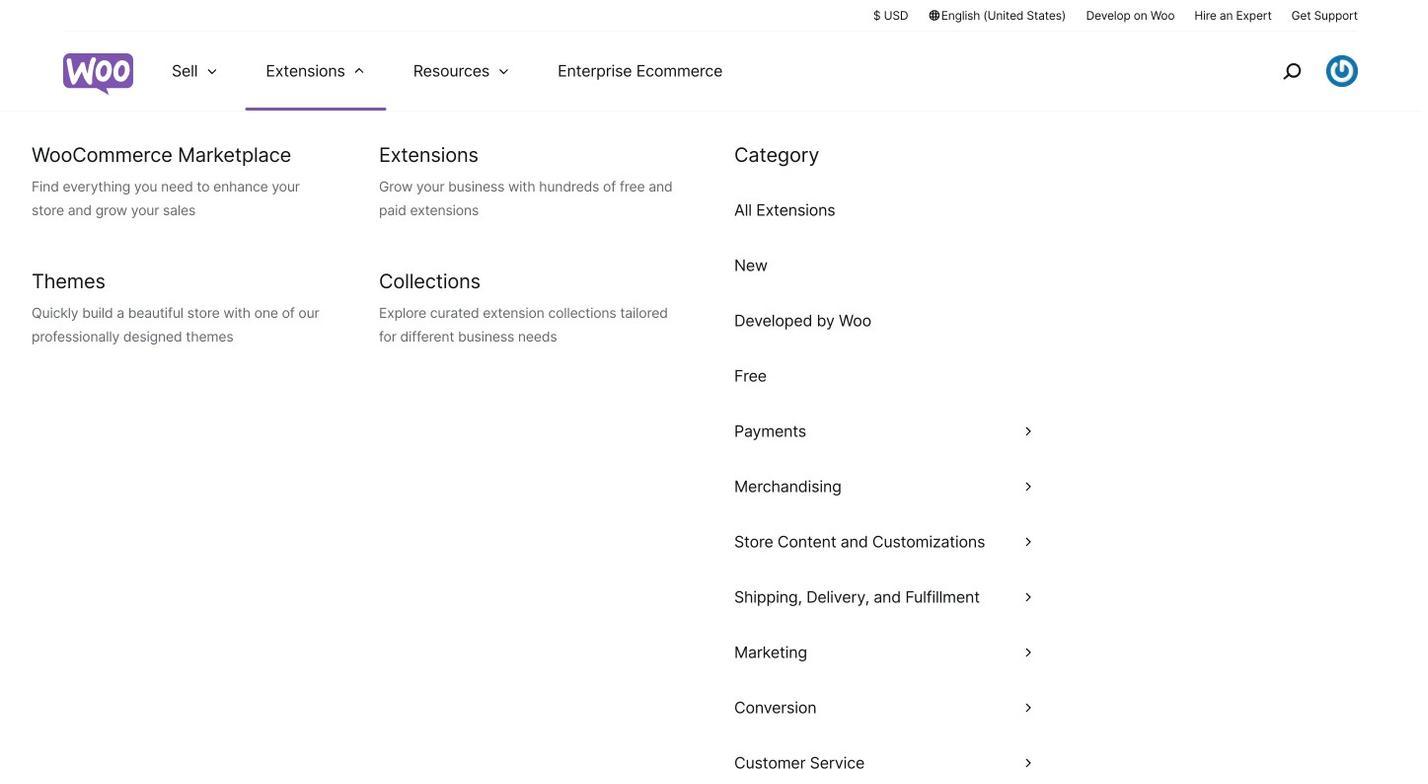 Task type: vqa. For each thing, say whether or not it's contained in the screenshot.
THEME BUILT-IN CSS CLASSES link
no



Task type: locate. For each thing, give the bounding box(es) containing it.
service navigation menu element
[[1241, 39, 1358, 103]]

open account menu image
[[1327, 55, 1358, 87]]

search image
[[1277, 55, 1308, 87]]



